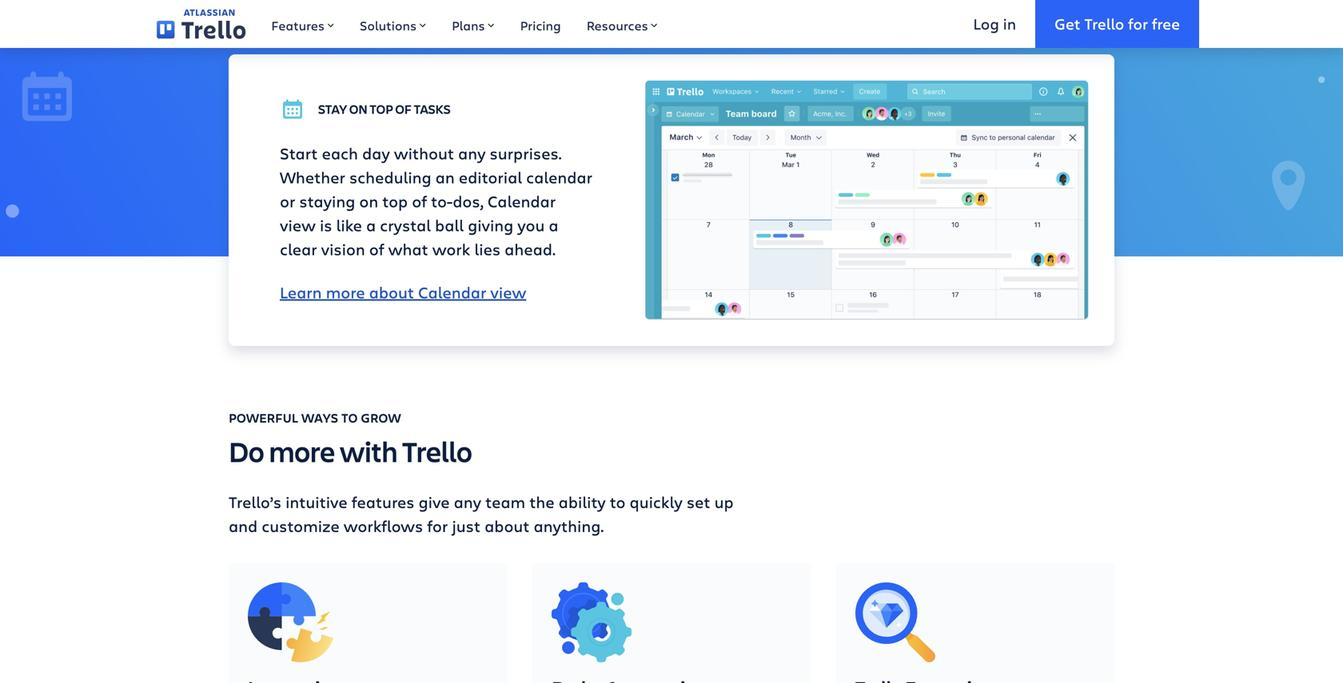 Task type: vqa. For each thing, say whether or not it's contained in the screenshot.
Features dropdown button
yes



Task type: describe. For each thing, give the bounding box(es) containing it.
team
[[485, 491, 525, 513]]

top inside start each day without any surprises. whether scheduling an editorial calendar or staying on top of to-dos, calendar view is like a crystal ball giving you a clear vision of what work lies ahead.
[[382, 190, 408, 212]]

quickly
[[630, 491, 683, 513]]

to-
[[431, 190, 453, 212]]

about inside trello's intuitive features give any team the ability to quickly set up and customize workflows for just about anything.
[[485, 515, 530, 537]]

customize
[[262, 515, 340, 537]]

editorial
[[459, 166, 522, 188]]

powerful ways to grow do more with trello
[[229, 409, 472, 470]]

surprises.
[[490, 142, 562, 164]]

any for team
[[454, 491, 481, 513]]

calendar
[[526, 166, 592, 188]]

1 vertical spatial of
[[412, 190, 427, 212]]

just
[[452, 515, 481, 537]]

like
[[336, 214, 362, 236]]

intuitive
[[286, 491, 348, 513]]

clear
[[280, 238, 317, 260]]

ability
[[559, 491, 606, 513]]

get trello for free
[[1055, 13, 1180, 34]]

or
[[280, 190, 295, 212]]

features
[[271, 17, 325, 34]]

each
[[322, 142, 358, 164]]

0 vertical spatial top
[[370, 101, 393, 118]]

with
[[340, 432, 398, 470]]

anything.
[[534, 515, 604, 537]]

resources button
[[574, 0, 671, 48]]

the
[[529, 491, 555, 513]]

calendar inside start each day without any surprises. whether scheduling an editorial calendar or staying on top of to-dos, calendar view is like a crystal ball giving you a clear vision of what work lies ahead.
[[488, 190, 556, 212]]

whether
[[280, 166, 345, 188]]

learn more about calendar view
[[280, 281, 526, 303]]

is
[[320, 214, 332, 236]]

up
[[714, 491, 734, 513]]

features button
[[259, 0, 347, 48]]

1 a from the left
[[366, 214, 376, 236]]

giving
[[468, 214, 514, 236]]

0 vertical spatial more
[[326, 281, 365, 303]]

2 vertical spatial of
[[369, 238, 384, 260]]

free
[[1152, 13, 1180, 34]]

for inside trello's intuitive features give any team the ability to quickly set up and customize workflows for just about anything.
[[427, 515, 448, 537]]

solutions button
[[347, 0, 439, 48]]

more inside powerful ways to grow do more with trello
[[269, 432, 335, 470]]

without
[[394, 142, 454, 164]]

scheduling
[[349, 166, 431, 188]]

and
[[229, 515, 258, 537]]



Task type: locate. For each thing, give the bounding box(es) containing it.
calendar
[[488, 190, 556, 212], [418, 281, 486, 303]]

view down 'lies'
[[490, 281, 526, 303]]

ahead.
[[505, 238, 556, 260]]

1 horizontal spatial trello
[[1085, 13, 1124, 34]]

a right like
[[366, 214, 376, 236]]

trello's
[[229, 491, 281, 513]]

in
[[1003, 13, 1016, 34]]

0 horizontal spatial about
[[369, 281, 414, 303]]

stay on top of tasks
[[318, 101, 451, 118]]

1 horizontal spatial a
[[549, 214, 559, 236]]

for left the free
[[1128, 13, 1148, 34]]

1 vertical spatial trello
[[402, 432, 472, 470]]

1 vertical spatial any
[[454, 491, 481, 513]]

grow
[[361, 409, 401, 426]]

for
[[1128, 13, 1148, 34], [427, 515, 448, 537]]

0 vertical spatial for
[[1128, 13, 1148, 34]]

log in link
[[954, 0, 1036, 48]]

lies
[[474, 238, 501, 260]]

any up just
[[454, 491, 481, 513]]

trello inside powerful ways to grow do more with trello
[[402, 432, 472, 470]]

0 vertical spatial on
[[349, 101, 368, 118]]

to inside trello's intuitive features give any team the ability to quickly set up and customize workflows for just about anything.
[[610, 491, 626, 513]]

of
[[395, 101, 412, 118], [412, 190, 427, 212], [369, 238, 384, 260]]

to inside powerful ways to grow do more with trello
[[341, 409, 358, 426]]

learn more about calendar view link
[[280, 281, 526, 303]]

ways
[[301, 409, 338, 426]]

any for surprises.
[[458, 142, 486, 164]]

1 vertical spatial to
[[610, 491, 626, 513]]

trello's intuitive features give any team the ability to quickly set up and customize workflows for just about anything.
[[229, 491, 734, 537]]

for inside 'link'
[[1128, 13, 1148, 34]]

work
[[432, 238, 470, 260]]

more down ways
[[269, 432, 335, 470]]

1 vertical spatial top
[[382, 190, 408, 212]]

0 vertical spatial about
[[369, 281, 414, 303]]

0 horizontal spatial trello
[[402, 432, 472, 470]]

calendar up you
[[488, 190, 556, 212]]

1 vertical spatial about
[[485, 515, 530, 537]]

1 horizontal spatial for
[[1128, 13, 1148, 34]]

get
[[1055, 13, 1081, 34]]

get trello for free link
[[1036, 0, 1199, 48]]

1 horizontal spatial view
[[490, 281, 526, 303]]

0 horizontal spatial calendar
[[418, 281, 486, 303]]

view up clear
[[280, 214, 316, 236]]

on right stay
[[349, 101, 368, 118]]

day
[[362, 142, 390, 164]]

1 vertical spatial more
[[269, 432, 335, 470]]

you
[[518, 214, 545, 236]]

top down scheduling
[[382, 190, 408, 212]]

start
[[280, 142, 318, 164]]

learn
[[280, 281, 322, 303]]

on up like
[[359, 190, 378, 212]]

plans
[[452, 17, 485, 34]]

a right you
[[549, 214, 559, 236]]

1 horizontal spatial calendar
[[488, 190, 556, 212]]

0 vertical spatial of
[[395, 101, 412, 118]]

an
[[435, 166, 455, 188]]

0 vertical spatial any
[[458, 142, 486, 164]]

start each day without any surprises. whether scheduling an editorial calendar or staying on top of to-dos, calendar view is like a crystal ball giving you a clear vision of what work lies ahead.
[[280, 142, 592, 260]]

of left tasks on the top left
[[395, 101, 412, 118]]

about down team
[[485, 515, 530, 537]]

solutions
[[360, 17, 417, 34]]

top up day
[[370, 101, 393, 118]]

log
[[973, 13, 999, 34]]

ball
[[435, 214, 464, 236]]

stay
[[318, 101, 347, 118]]

0 vertical spatial to
[[341, 409, 358, 426]]

1 horizontal spatial to
[[610, 491, 626, 513]]

on inside start each day without any surprises. whether scheduling an editorial calendar or staying on top of to-dos, calendar view is like a crystal ball giving you a clear vision of what work lies ahead.
[[359, 190, 378, 212]]

0 horizontal spatial a
[[366, 214, 376, 236]]

0 horizontal spatial to
[[341, 409, 358, 426]]

1 vertical spatial view
[[490, 281, 526, 303]]

tasks
[[414, 101, 451, 118]]

1 horizontal spatial about
[[485, 515, 530, 537]]

atlassian trello image
[[157, 9, 246, 39]]

about
[[369, 281, 414, 303], [485, 515, 530, 537]]

what
[[388, 238, 428, 260]]

2 a from the left
[[549, 214, 559, 236]]

do
[[229, 432, 264, 470]]

1 vertical spatial calendar
[[418, 281, 486, 303]]

plans button
[[439, 0, 507, 48]]

of left what
[[369, 238, 384, 260]]

calendar down the work
[[418, 281, 486, 303]]

staying
[[299, 190, 355, 212]]

of left to- at the left top
[[412, 190, 427, 212]]

pricing
[[520, 17, 561, 34]]

an illlustration showing the calendar view of a trello board image
[[645, 80, 1089, 320]]

on
[[349, 101, 368, 118], [359, 190, 378, 212]]

trello inside 'link'
[[1085, 13, 1124, 34]]

pricing link
[[507, 0, 574, 48]]

features
[[352, 491, 415, 513]]

any
[[458, 142, 486, 164], [454, 491, 481, 513]]

log in
[[973, 13, 1016, 34]]

to right ability
[[610, 491, 626, 513]]

resources
[[587, 17, 648, 34]]

dos,
[[453, 190, 484, 212]]

a
[[366, 214, 376, 236], [549, 214, 559, 236]]

more
[[326, 281, 365, 303], [269, 432, 335, 470]]

0 vertical spatial trello
[[1085, 13, 1124, 34]]

0 vertical spatial view
[[280, 214, 316, 236]]

trello
[[1085, 13, 1124, 34], [402, 432, 472, 470]]

more down vision
[[326, 281, 365, 303]]

trello right get
[[1085, 13, 1124, 34]]

set
[[687, 491, 710, 513]]

give
[[419, 491, 450, 513]]

to right ways
[[341, 409, 358, 426]]

crystal
[[380, 214, 431, 236]]

1 vertical spatial for
[[427, 515, 448, 537]]

0 vertical spatial calendar
[[488, 190, 556, 212]]

view
[[280, 214, 316, 236], [490, 281, 526, 303]]

1 vertical spatial on
[[359, 190, 378, 212]]

for down give
[[427, 515, 448, 537]]

top
[[370, 101, 393, 118], [382, 190, 408, 212]]

to
[[341, 409, 358, 426], [610, 491, 626, 513]]

any inside start each day without any surprises. whether scheduling an editorial calendar or staying on top of to-dos, calendar view is like a crystal ball giving you a clear vision of what work lies ahead.
[[458, 142, 486, 164]]

vision
[[321, 238, 365, 260]]

powerful
[[229, 409, 298, 426]]

about down what
[[369, 281, 414, 303]]

0 horizontal spatial for
[[427, 515, 448, 537]]

0 horizontal spatial view
[[280, 214, 316, 236]]

trello up give
[[402, 432, 472, 470]]

workflows
[[344, 515, 423, 537]]

any inside trello's intuitive features give any team the ability to quickly set up and customize workflows for just about anything.
[[454, 491, 481, 513]]

view inside start each day without any surprises. whether scheduling an editorial calendar or staying on top of to-dos, calendar view is like a crystal ball giving you a clear vision of what work lies ahead.
[[280, 214, 316, 236]]

any up editorial on the top left of the page
[[458, 142, 486, 164]]



